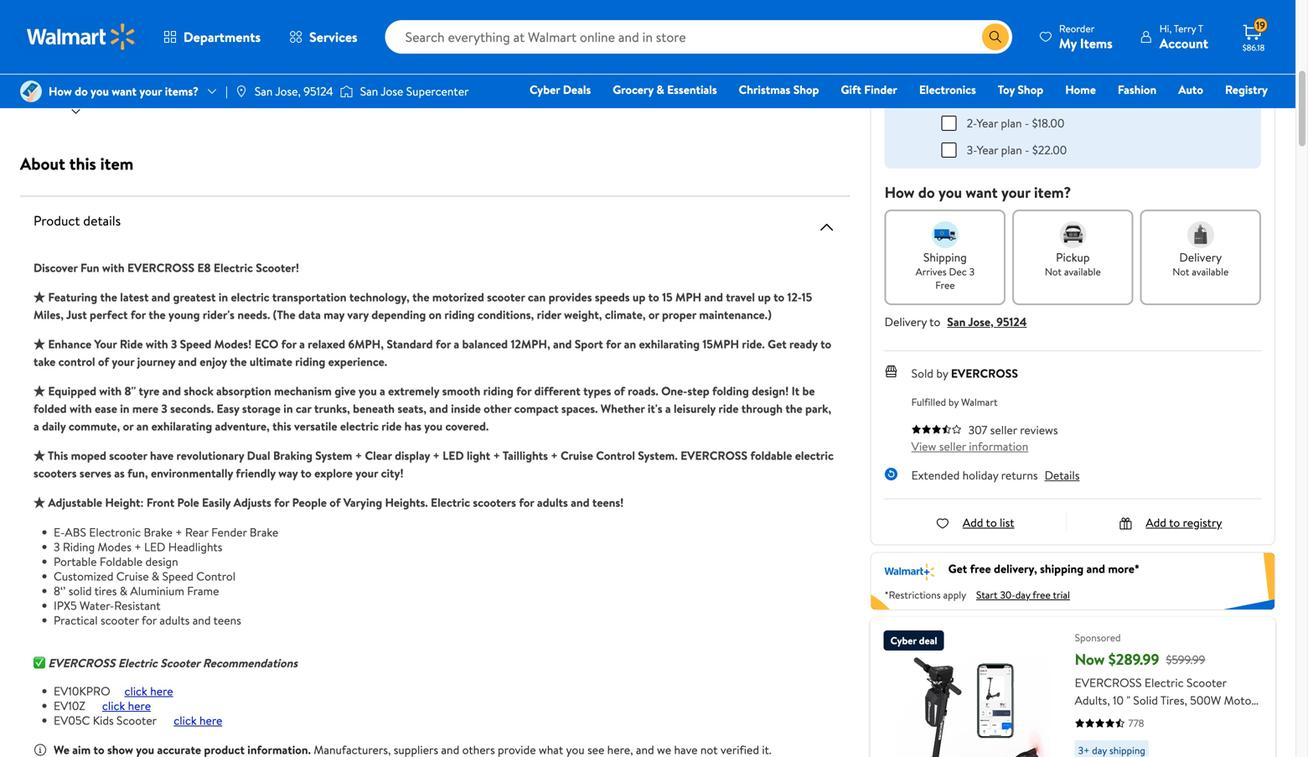 Task type: vqa. For each thing, say whether or not it's contained in the screenshot.
Christmas Shop
yes



Task type: locate. For each thing, give the bounding box(es) containing it.
0 horizontal spatial scooter
[[117, 712, 157, 729]]

supercenter
[[406, 83, 469, 99]]

3 inside the e-abs electronic brake + rear fender brake 3 riding modes + led headlights portable foldable design customized cruise & speed control 8'' solid tires & aluminium frame ipx5 water-resistant practical scooter for adults and teens
[[54, 539, 60, 555]]

walmart plus image
[[885, 561, 935, 581]]

in left car
[[284, 400, 293, 417]]

, left just
[[61, 306, 64, 323]]

brake
[[144, 524, 173, 540], [250, 524, 279, 540]]

riding up other
[[484, 383, 514, 399]]

want left the items?
[[112, 83, 137, 99]]

1 ★ from the top
[[34, 289, 45, 305]]

★ up the take
[[34, 336, 45, 352]]

1 vertical spatial or
[[123, 418, 134, 434]]

electronic
[[89, 524, 141, 540]]

1 shop from the left
[[794, 81, 820, 98]]

add to list
[[963, 514, 1015, 531]]

items?
[[165, 83, 199, 99]]

and right mph at right top
[[705, 289, 723, 305]]

available for delivery
[[1193, 264, 1229, 279]]

$599.99
[[1167, 651, 1206, 668]]

electric inside ★ this moped scooter have revolutionary dual braking system + clear display + led light + taillights + cruise control system. evercross foldable electric scooters serves as fun, environmentally friendly way to explore your city!
[[795, 447, 834, 464]]

san down the free
[[948, 313, 966, 330]]

for right eco
[[281, 336, 297, 352]]

get up apply
[[949, 561, 968, 577]]

want for item?
[[966, 182, 998, 203]]

scooter down tires
[[101, 612, 139, 628]]

5 ★ from the top
[[34, 494, 45, 511]]

1 vertical spatial by
[[949, 395, 959, 409]]

★ for ★ adjustable height : front pole easily adjusts for people of varying heights. electric scooters for adults and teens!
[[34, 494, 45, 511]]

teens!
[[593, 494, 624, 511]]

hi,
[[1160, 21, 1172, 36]]

with down equipped
[[70, 400, 92, 417]]

you right 'has'
[[424, 418, 443, 434]]

walmart
[[962, 395, 998, 409]]

 image up about at the left of the page
[[20, 80, 42, 102]]

daily
[[42, 418, 66, 434]]

grocery & essentials
[[613, 81, 717, 98]]

add to registry
[[1146, 514, 1223, 531]]

0 horizontal spatial led
[[144, 539, 166, 555]]

1 vertical spatial free
[[1033, 588, 1051, 602]]

1 horizontal spatial delivery
[[1180, 249, 1223, 265]]

and inside ride. get ready to take control of your journey and enjoy the ultimate riding experience.
[[178, 353, 197, 370]]

1 horizontal spatial &
[[152, 568, 159, 584]]

 image
[[20, 80, 42, 102], [235, 85, 248, 98]]

1 horizontal spatial this
[[273, 418, 291, 434]]

sold by evercross
[[912, 365, 1019, 381]]

modes up enjoy
[[214, 336, 248, 352]]

1 horizontal spatial riding
[[445, 306, 475, 323]]

0 horizontal spatial of
[[98, 353, 109, 370]]

control left system.
[[596, 447, 635, 464]]

cyber
[[530, 81, 560, 98], [891, 633, 917, 648]]

electric right 'e8'
[[214, 259, 253, 276]]

click here link for ev05c kids scooter
[[174, 712, 223, 729]]

easily
[[202, 494, 231, 511]]

1 vertical spatial delivery
[[885, 313, 927, 330]]

cruise inside the e-abs electronic brake + rear fender brake 3 riding modes + led headlights portable foldable design customized cruise & speed control 8'' solid tires & aluminium frame ipx5 water-resistant practical scooter for adults and teens
[[116, 568, 149, 584]]

- left $22.00 at right
[[1026, 141, 1030, 158]]

evercross down the leisurely
[[681, 447, 748, 464]]

and inside banner
[[1087, 561, 1106, 577]]

riding inside ride. get ready to take control of your journey and enjoy the ultimate riding experience.
[[295, 353, 326, 370]]

ride
[[120, 336, 143, 352]]

covered.
[[446, 418, 489, 434]]

in
[[219, 289, 228, 305], [120, 400, 130, 417], [284, 400, 293, 417]]

and inside the design! it be folded with ease in mere 3 seconds. easy storage in car trunks, beneath seats, and inside other compact spaces. whether it's a leisurely ride through the park, a daily commute, or an exhilarating adventure, this versatile electric ride has you covered.
[[430, 400, 448, 417]]

not inside "pickup not available"
[[1045, 264, 1062, 279]]

adults down aluminium
[[160, 612, 190, 628]]

0 vertical spatial by
[[937, 365, 949, 381]]

of right the people
[[330, 494, 341, 511]]

1 horizontal spatial 95124
[[997, 313, 1027, 330]]

0 horizontal spatial exhilarating
[[151, 418, 212, 434]]

water-
[[80, 597, 114, 614]]

★ left adjustable
[[34, 494, 45, 511]]

2 shop from the left
[[1018, 81, 1044, 98]]

0 vertical spatial 95124
[[304, 83, 333, 99]]

revolutionary
[[177, 447, 244, 464]]

do for how do you want your items?
[[75, 83, 88, 99]]

you up beneath
[[359, 383, 377, 399]]

 image for how
[[20, 80, 42, 102]]

15 up 'ready'
[[802, 289, 813, 305]]

2 available from the left
[[1193, 264, 1229, 279]]

1 horizontal spatial how
[[885, 182, 915, 203]]

with up journey
[[146, 336, 168, 352]]

get inside banner
[[949, 561, 968, 577]]

0 horizontal spatial or
[[123, 418, 134, 434]]

and right seats, at the bottom left of the page
[[430, 400, 448, 417]]

✅
[[34, 655, 45, 671]]

reorder my items
[[1060, 21, 1113, 52]]

cruise up resistant
[[116, 568, 149, 584]]

★ left this
[[34, 447, 45, 464]]

1 vertical spatial speed
[[162, 568, 194, 584]]

1 vertical spatial cruise
[[116, 568, 149, 584]]

plan down 2-year plan - $18.00
[[1002, 141, 1023, 158]]

you
[[91, 83, 109, 99], [939, 182, 963, 203], [359, 383, 377, 399], [424, 418, 443, 434]]

3.6515 stars out of 5, based on 307 seller reviews element
[[912, 424, 962, 434]]

2 brake from the left
[[250, 524, 279, 540]]

led right foldable
[[144, 539, 166, 555]]

seconds.
[[170, 400, 214, 417]]

it's
[[648, 400, 663, 417]]

0 horizontal spatial  image
[[20, 80, 42, 102]]

1 vertical spatial modes
[[98, 539, 132, 555]]

scooters down light
[[473, 494, 516, 511]]

1 horizontal spatial control
[[596, 447, 635, 464]]

1 horizontal spatial shop
[[1018, 81, 1044, 98]]

the inside the design! it be folded with ease in mere 3 seconds. easy storage in car trunks, beneath seats, and inside other compact spaces. whether it's a leisurely ride through the park, a daily commute, or an exhilarating adventure, this versatile electric ride has you covered.
[[786, 400, 803, 417]]

scooters inside ★ this moped scooter have revolutionary dual braking system + clear display + led light + taillights + cruise control system. evercross foldable electric scooters serves as fun, environmentally friendly way to explore your city!
[[34, 465, 77, 481]]

0 horizontal spatial get
[[768, 336, 787, 352]]

pickup
[[1057, 249, 1090, 265]]

0 horizontal spatial up
[[633, 289, 646, 305]]

your inside ★ this moped scooter have revolutionary dual braking system + clear display + led light + taillights + cruise control system. evercross foldable electric scooters serves as fun, environmentally friendly way to explore your city!
[[356, 465, 378, 481]]

shop for toy shop
[[1018, 81, 1044, 98]]

1 horizontal spatial of
[[330, 494, 341, 511]]

speeds
[[595, 289, 630, 305]]

varying
[[343, 494, 382, 511]]

0 horizontal spatial an
[[136, 418, 149, 434]]

riding down motorized
[[445, 306, 475, 323]]

can
[[528, 289, 546, 305]]

available down intent image for pickup
[[1065, 264, 1102, 279]]

product details image
[[817, 217, 837, 237]]

seller right 307
[[991, 422, 1018, 438]]

year right 3-year plan - $22.00 "checkbox"
[[977, 141, 999, 158]]

and left more*
[[1087, 561, 1106, 577]]

home link
[[1058, 80, 1104, 99]]

leisurely
[[674, 400, 716, 417]]

riding
[[63, 539, 95, 555]]

1 vertical spatial ride
[[382, 418, 402, 434]]

more*
[[1109, 561, 1140, 577]]

people
[[292, 494, 327, 511]]

★ enhance your ride with 3 speed modes ! eco for a relaxed 6mph , standard for a balanced 12mph , and sport for an exhilarating 15mph
[[34, 336, 740, 352]]

miles
[[34, 306, 61, 323]]

for right the sport
[[606, 336, 621, 352]]

now $289.99 group
[[871, 617, 1276, 757]]

1 horizontal spatial cyber
[[891, 633, 917, 648]]

available inside "pickup not available"
[[1065, 264, 1102, 279]]

0 vertical spatial electric
[[231, 289, 270, 305]]

1 horizontal spatial available
[[1193, 264, 1229, 279]]

up up climate,
[[633, 289, 646, 305]]

christmas shop
[[739, 81, 820, 98]]

1 horizontal spatial do
[[919, 182, 935, 203]]

your inside ride. get ready to take control of your journey and enjoy the ultimate riding experience.
[[112, 353, 134, 370]]

1 vertical spatial riding
[[295, 353, 326, 370]]

customized
[[54, 568, 114, 584]]

scooter inside ev10kpro click here ev10z click here ev05c kids scooter click here
[[117, 712, 157, 729]]

system
[[315, 447, 352, 464]]

1 vertical spatial electric
[[431, 494, 470, 511]]

ride down folding
[[719, 400, 739, 417]]

a left daily on the left of page
[[34, 418, 39, 434]]

registry
[[1226, 81, 1269, 98]]

click here link for ev10z
[[102, 698, 151, 714]]

available for pickup
[[1065, 264, 1102, 279]]

0 horizontal spatial cruise
[[116, 568, 149, 584]]

led left light
[[443, 447, 464, 464]]

0 horizontal spatial do
[[75, 83, 88, 99]]

year up "3-"
[[977, 115, 999, 131]]

absorption
[[216, 383, 271, 399]]

1 vertical spatial cyber
[[891, 633, 917, 648]]

control inside the e-abs electronic brake + rear fender brake 3 riding modes + led headlights portable foldable design customized cruise & speed control 8'' solid tires & aluminium frame ipx5 water-resistant practical scooter for adults and teens
[[196, 568, 236, 584]]

deal
[[919, 633, 938, 648]]

next image image
[[69, 105, 83, 118]]

1 horizontal spatial electric
[[214, 259, 253, 276]]

2 not from the left
[[1173, 264, 1190, 279]]

cyber for cyber deal
[[891, 633, 917, 648]]

$86.18
[[1243, 42, 1265, 53]]

not inside delivery not available
[[1173, 264, 1190, 279]]

cruise inside ★ this moped scooter have revolutionary dual braking system + clear display + led light + taillights + cruise control system. evercross foldable electric scooters serves as fun, environmentally friendly way to explore your city!
[[561, 447, 593, 464]]

0 horizontal spatial modes
[[98, 539, 132, 555]]

0 vertical spatial riding
[[445, 306, 475, 323]]

1 vertical spatial -
[[1026, 141, 1030, 158]]

2 vertical spatial scooter
[[101, 612, 139, 628]]

what's covered button
[[1060, 77, 1137, 93]]

get
[[768, 336, 787, 352], [949, 561, 968, 577]]

delivery not available
[[1173, 249, 1229, 279]]

intent image for shipping image
[[932, 221, 959, 248]]

in for greatest
[[219, 289, 228, 305]]

or left proper
[[649, 306, 660, 323]]

0 vertical spatial of
[[98, 353, 109, 370]]

1 horizontal spatial not
[[1173, 264, 1190, 279]]

★ for ★ enhance your ride with 3 speed modes ! eco for a relaxed 6mph , standard for a balanced 12mph , and sport for an exhilarating 15mph
[[34, 336, 45, 352]]

the inside ride. get ready to take control of your journey and enjoy the ultimate riding experience.
[[230, 353, 247, 370]]

1 not from the left
[[1045, 264, 1062, 279]]

details
[[1045, 467, 1080, 483]]

in for ease
[[120, 400, 130, 417]]

0 horizontal spatial 95124
[[304, 83, 333, 99]]

2 up from the left
[[758, 289, 771, 305]]

available inside delivery not available
[[1193, 264, 1229, 279]]

by right 'sold'
[[937, 365, 949, 381]]

1 year from the top
[[977, 115, 999, 131]]

1 vertical spatial 95124
[[997, 313, 1027, 330]]

enhance
[[48, 336, 92, 352]]

15 left mph at right top
[[662, 289, 673, 305]]

0 vertical spatial an
[[624, 336, 636, 352]]

0 vertical spatial plan
[[1031, 77, 1053, 93]]

want for items?
[[112, 83, 137, 99]]

1 vertical spatial scooter
[[109, 447, 147, 464]]

1 vertical spatial jose,
[[969, 313, 994, 330]]

seller for view
[[940, 438, 967, 454]]

an down climate,
[[624, 336, 636, 352]]

2 vertical spatial electric
[[795, 447, 834, 464]]

my
[[1060, 34, 1077, 52]]

*restrictions apply
[[885, 588, 967, 602]]

scooter!
[[256, 259, 299, 276]]

0 vertical spatial control
[[596, 447, 635, 464]]

not
[[1045, 264, 1062, 279], [1173, 264, 1190, 279]]

san left jose
[[360, 83, 378, 99]]

$165.99 button
[[885, 0, 1006, 37]]

san right |
[[255, 83, 273, 99]]

city!
[[381, 465, 404, 481]]

san for san jose supercenter
[[360, 83, 378, 99]]

1 vertical spatial plan
[[1001, 115, 1023, 131]]

your down clear on the left bottom of the page
[[356, 465, 378, 481]]

brake down adjusts
[[250, 524, 279, 540]]

get right ride.
[[768, 336, 787, 352]]

12-
[[788, 289, 802, 305]]

by for fulfilled
[[949, 395, 959, 409]]

,
[[61, 306, 64, 323], [381, 336, 384, 352], [547, 336, 551, 352]]

free
[[936, 278, 955, 292]]

delivery inside delivery not available
[[1180, 249, 1223, 265]]

design
[[145, 553, 178, 570]]

0 horizontal spatial not
[[1045, 264, 1062, 279]]

add
[[942, 77, 963, 93], [963, 514, 984, 531], [1146, 514, 1167, 531]]

0 vertical spatial cyber
[[530, 81, 560, 98]]

toy shop
[[998, 81, 1044, 98]]

featuring
[[48, 289, 97, 305]]

electric down ★ this moped scooter have revolutionary dual braking system + clear display + led light + taillights + cruise control system. evercross foldable electric scooters serves as fun, environmentally friendly way to explore your city!
[[431, 494, 470, 511]]

cyber inside now $289.99 group
[[891, 633, 917, 648]]

item
[[100, 152, 134, 175]]

$18.00
[[1033, 115, 1065, 131]]

up
[[633, 289, 646, 305], [758, 289, 771, 305]]

the right enjoy
[[230, 353, 247, 370]]

2 vertical spatial riding
[[484, 383, 514, 399]]

by right fulfilled
[[949, 395, 959, 409]]

with inside the design! it be folded with ease in mere 3 seconds. easy storage in car trunks, beneath seats, and inside other compact spaces. whether it's a leisurely ride through the park, a daily commute, or an exhilarating adventure, this versatile electric ride has you covered.
[[70, 400, 92, 417]]

0 horizontal spatial how
[[49, 83, 72, 99]]

3 left riding on the left bottom
[[54, 539, 60, 555]]

3 inside shipping arrives dec 3 free
[[970, 264, 975, 279]]

1 vertical spatial want
[[966, 182, 998, 203]]

for down the on at the left of the page
[[436, 336, 451, 352]]

Walmart Site-Wide search field
[[385, 20, 1013, 54]]

view seller information link
[[912, 438, 1029, 454]]

1 vertical spatial control
[[196, 568, 236, 584]]

not down intent image for delivery
[[1173, 264, 1190, 279]]

95124 up sold by evercross
[[997, 313, 1027, 330]]

extremely
[[388, 383, 440, 399]]

product
[[34, 211, 80, 230]]

1 vertical spatial an
[[136, 418, 149, 434]]

1 vertical spatial do
[[919, 182, 935, 203]]

riding for extremely
[[484, 383, 514, 399]]

★ equipped with 8'' tyre and shock absorption mechanism give you a extremely smooth riding for different types of roads. one-step folding
[[34, 383, 749, 399]]

★ inside ★ this moped scooter have revolutionary dual braking system + clear display + led light + taillights + cruise control system. evercross foldable electric scooters serves as fun, environmentally friendly way to explore your city!
[[34, 447, 45, 464]]

- left $18.00
[[1025, 115, 1030, 131]]

get free delivery, shipping and more* banner
[[871, 552, 1276, 610]]

how do you want your items?
[[49, 83, 199, 99]]

a left relaxed on the left top
[[299, 336, 305, 352]]

0 horizontal spatial brake
[[144, 524, 173, 540]]

0 horizontal spatial available
[[1065, 264, 1102, 279]]

get inside ride. get ready to take control of your journey and enjoy the ultimate riding experience.
[[768, 336, 787, 352]]

0 horizontal spatial electric
[[231, 289, 270, 305]]

an down mere
[[136, 418, 149, 434]]

1 available from the left
[[1065, 264, 1102, 279]]

★ up folded
[[34, 383, 45, 399]]

0 horizontal spatial this
[[69, 152, 96, 175]]

evercross
[[127, 259, 195, 276], [952, 365, 1019, 381], [681, 447, 748, 464], [48, 655, 115, 671]]

plan left the what's
[[1031, 77, 1053, 93]]

1 vertical spatial how
[[885, 182, 915, 203]]

2 year from the top
[[977, 141, 999, 158]]

plan up 3-year plan - $22.00
[[1001, 115, 1023, 131]]

+ right light
[[493, 447, 500, 464]]

gift finder
[[841, 81, 898, 98]]

to inside ★ this moped scooter have revolutionary dual braking system + clear display + led light + taillights + cruise control system. evercross foldable electric scooters serves as fun, environmentally friendly way to explore your city!
[[301, 465, 312, 481]]

0 vertical spatial or
[[649, 306, 660, 323]]

click
[[124, 683, 147, 699], [102, 698, 125, 714], [174, 712, 197, 729]]

e8
[[197, 259, 211, 276]]

3-Year plan - $22.00 checkbox
[[942, 142, 957, 157]]

delivery down intent image for delivery
[[1180, 249, 1223, 265]]

display
[[395, 447, 430, 464]]

by
[[937, 365, 949, 381], [949, 395, 959, 409]]

motorized
[[433, 289, 484, 305]]

2 horizontal spatial &
[[657, 81, 665, 98]]

0 vertical spatial cruise
[[561, 447, 593, 464]]

0 vertical spatial modes
[[214, 336, 248, 352]]

, down rider
[[547, 336, 551, 352]]

ride left 'has'
[[382, 418, 402, 434]]

2 15 from the left
[[802, 289, 813, 305]]

the down it at the right bottom of the page
[[786, 400, 803, 417]]

evercross inside ★ this moped scooter have revolutionary dual braking system + clear display + led light + taillights + cruise control system. evercross foldable electric scooters serves as fun, environmentally friendly way to explore your city!
[[681, 447, 748, 464]]

delivery up 'sold'
[[885, 313, 927, 330]]

1 horizontal spatial free
[[1033, 588, 1051, 602]]

for left the people
[[274, 494, 290, 511]]

★ for ★ featuring the latest and greatest in electric transportation technology, the motorized scooter can provides speeds up to 15 mph and travel up to
[[34, 289, 45, 305]]

cruise down 'spaces.'
[[561, 447, 593, 464]]

electric up ev10kpro click here ev10z click here ev05c kids scooter click here at the bottom of the page
[[118, 655, 157, 671]]

3 ★ from the top
[[34, 383, 45, 399]]

 image
[[340, 83, 354, 100]]

by for sold
[[937, 365, 949, 381]]

delivery,
[[994, 561, 1038, 577]]

trunks,
[[314, 400, 350, 417]]

to right way
[[301, 465, 312, 481]]

0 vertical spatial want
[[112, 83, 137, 99]]

jose,
[[275, 83, 301, 99], [969, 313, 994, 330]]

& right grocery
[[657, 81, 665, 98]]

christmas shop link
[[732, 80, 827, 99]]

0 vertical spatial year
[[977, 115, 999, 131]]

cyber for cyber deals
[[530, 81, 560, 98]]

0 horizontal spatial scooters
[[34, 465, 77, 481]]

1 vertical spatial year
[[977, 141, 999, 158]]

cruise for &
[[116, 568, 149, 584]]

want down "3-"
[[966, 182, 998, 203]]

2 ★ from the top
[[34, 336, 45, 352]]

0 horizontal spatial riding
[[295, 353, 326, 370]]

0 vertical spatial exhilarating
[[639, 336, 700, 352]]

0 horizontal spatial delivery
[[885, 313, 927, 330]]

1 horizontal spatial seller
[[991, 422, 1018, 438]]

0 vertical spatial scooters
[[34, 465, 77, 481]]

0 vertical spatial get
[[768, 336, 787, 352]]

free right day
[[1033, 588, 1051, 602]]

scooter
[[487, 289, 525, 305], [109, 447, 147, 464], [101, 612, 139, 628]]

seller down 3.6515 stars out of 5, based on 307 seller reviews element
[[940, 438, 967, 454]]

returns
[[1002, 467, 1038, 483]]

seller for 307
[[991, 422, 1018, 438]]

4 ★ from the top
[[34, 447, 45, 464]]

electronics
[[920, 81, 977, 98]]

exhilarating inside the design! it be folded with ease in mere 3 seconds. easy storage in car trunks, beneath seats, and inside other compact spaces. whether it's a leisurely ride through the park, a daily commute, or an exhilarating adventure, this versatile electric ride has you covered.
[[151, 418, 212, 434]]

speed up enjoy
[[180, 336, 212, 352]]

exhilarating down seconds.
[[151, 418, 212, 434]]

12-15 miles
[[34, 289, 813, 323]]

1 horizontal spatial want
[[966, 182, 998, 203]]

an
[[624, 336, 636, 352], [136, 418, 149, 434]]

1 horizontal spatial electric
[[340, 418, 379, 434]]

journey
[[137, 353, 175, 370]]

auto link
[[1172, 80, 1212, 99]]

jose, up sold by evercross
[[969, 313, 994, 330]]

2 horizontal spatial electric
[[795, 447, 834, 464]]

registry one debit
[[1140, 81, 1269, 121]]

control inside ★ this moped scooter have revolutionary dual braking system + clear display + led light + taillights + cruise control system. evercross foldable electric scooters serves as fun, environmentally friendly way to explore your city!
[[596, 447, 635, 464]]

, left standard
[[381, 336, 384, 352]]

add for add to list
[[963, 514, 984, 531]]



Task type: describe. For each thing, give the bounding box(es) containing it.
1 brake from the left
[[144, 524, 173, 540]]

an inside the design! it be folded with ease in mere 3 seconds. easy storage in car trunks, beneath seats, and inside other compact spaces. whether it's a leisurely ride through the park, a daily commute, or an exhilarating adventure, this versatile electric ride has you covered.
[[136, 418, 149, 434]]

2 horizontal spatial electric
[[431, 494, 470, 511]]

services button
[[275, 17, 372, 57]]

year for 3-
[[977, 141, 999, 158]]

now
[[1075, 649, 1105, 670]]

teens
[[213, 612, 241, 628]]

3 inside the design! it be folded with ease in mere 3 seconds. easy storage in car trunks, beneath seats, and inside other compact spaces. whether it's a leisurely ride through the park, a daily commute, or an exhilarating adventure, this versatile electric ride has you covered.
[[161, 400, 167, 417]]

1 horizontal spatial ,
[[381, 336, 384, 352]]

+ left rear
[[175, 524, 182, 540]]

technology,
[[349, 289, 410, 305]]

Search search field
[[385, 20, 1013, 54]]

here down recommendations
[[200, 712, 223, 729]]

scooter inside ★ this moped scooter have revolutionary dual braking system + clear display + led light + taillights + cruise control system. evercross foldable electric scooters serves as fun, environmentally friendly way to explore your city!
[[109, 447, 147, 464]]

travel
[[726, 289, 755, 305]]

$165.99
[[927, 16, 965, 32]]

foldable
[[100, 553, 143, 570]]

and right tyre
[[162, 383, 181, 399]]

0 vertical spatial this
[[69, 152, 96, 175]]

a right it's
[[666, 400, 671, 417]]

1 horizontal spatial exhilarating
[[639, 336, 700, 352]]

|
[[226, 83, 228, 99]]

standard
[[387, 336, 433, 352]]

ride. get ready to take control of your journey and enjoy the ultimate riding experience.
[[34, 336, 832, 370]]

evercross up ev10kpro
[[48, 655, 115, 671]]

0 horizontal spatial ,
[[61, 306, 64, 323]]

2-Year plan - $18.00 checkbox
[[942, 115, 957, 131]]

sponsored
[[1075, 631, 1122, 645]]

6mph
[[348, 336, 381, 352]]

led inside the e-abs electronic brake + rear fender brake 3 riding modes + led headlights portable foldable design customized cruise & speed control 8'' solid tires & aluminium frame ipx5 water-resistant practical scooter for adults and teens
[[144, 539, 166, 555]]

versatile
[[294, 418, 337, 434]]

protection
[[974, 77, 1029, 93]]

and left teens!
[[571, 494, 590, 511]]

hi, terry t account
[[1160, 21, 1209, 52]]

registry
[[1184, 514, 1223, 531]]

ev10kpro click here ev10z click here ev05c kids scooter click here
[[54, 683, 223, 729]]

friendly
[[236, 465, 276, 481]]

2 horizontal spatial ,
[[547, 336, 551, 352]]

15 inside 12-15 miles
[[802, 289, 813, 305]]

evercross electric scooter adults, 10 " solid tires, 500w motor up to 19 mph, 22 miles long-range battery, folding commuter electric scooter for adults & teenagers image
[[884, 657, 1062, 757]]

car
[[296, 400, 312, 417]]

your left the items?
[[139, 83, 162, 99]]

for up compact
[[517, 383, 532, 399]]

riding for depending
[[445, 306, 475, 323]]

a up beneath
[[380, 383, 386, 399]]

start
[[977, 588, 998, 602]]

enjoy
[[200, 353, 227, 370]]

★ for ★ this moped scooter have revolutionary dual braking system + clear display + led light + taillights + cruise control system. evercross foldable electric scooters serves as fun, environmentally friendly way to explore your city!
[[34, 447, 45, 464]]

for down taillights
[[519, 494, 534, 511]]

gift
[[841, 81, 862, 98]]

resistant
[[114, 597, 161, 614]]

actual color list
[[882, 0, 1265, 40]]

add for add to registry
[[1146, 514, 1167, 531]]

2 horizontal spatial san
[[948, 313, 966, 330]]

1 horizontal spatial scooter
[[160, 655, 200, 671]]

easy
[[217, 400, 239, 417]]

1 horizontal spatial adults
[[537, 494, 568, 511]]

adults inside the e-abs electronic brake + rear fender brake 3 riding modes + led headlights portable foldable design customized cruise & speed control 8'' solid tires & aluminium frame ipx5 water-resistant practical scooter for adults and teens
[[160, 612, 190, 628]]

services
[[309, 28, 358, 46]]

of inside ride. get ready to take control of your journey and enjoy the ultimate riding experience.
[[98, 353, 109, 370]]

a left protection
[[966, 77, 972, 93]]

san for san jose, 95124
[[255, 83, 273, 99]]

0 vertical spatial ride
[[719, 400, 739, 417]]

click here link for ev10kpro
[[124, 683, 173, 699]]

fulfilled by walmart
[[912, 395, 998, 409]]

you down the walmart image
[[91, 83, 109, 99]]

add for add a protection plan what's covered
[[942, 77, 963, 93]]

balanced
[[462, 336, 508, 352]]

this inside the design! it be folded with ease in mere 3 seconds. easy storage in car trunks, beneath seats, and inside other compact spaces. whether it's a leisurely ride through the park, a daily commute, or an exhilarating adventure, this versatile electric ride has you covered.
[[273, 418, 291, 434]]

to down the free
[[930, 313, 941, 330]]

your left item? on the top right of page
[[1002, 182, 1031, 203]]

scooter inside the e-abs electronic brake + rear fender brake 3 riding modes + led headlights portable foldable design customized cruise & speed control 8'' solid tires & aluminium frame ipx5 water-resistant practical scooter for adults and teens
[[101, 612, 139, 628]]

intent image for delivery image
[[1188, 221, 1215, 248]]

0 horizontal spatial ride
[[382, 418, 402, 434]]

delivery for to
[[885, 313, 927, 330]]

not for pickup
[[1045, 264, 1062, 279]]

cruise for control
[[561, 447, 593, 464]]

1 15 from the left
[[662, 289, 673, 305]]

12mph
[[511, 336, 547, 352]]

san jose supercenter
[[360, 83, 469, 99]]

needs.
[[238, 306, 270, 323]]

for inside the e-abs electronic brake + rear fender brake 3 riding modes + led headlights portable foldable design customized cruise & speed control 8'' solid tires & aluminium frame ipx5 water-resistant practical scooter for adults and teens
[[142, 612, 157, 628]]

+ left the design
[[134, 539, 141, 555]]

adjusts
[[234, 494, 271, 511]]

transportation
[[272, 289, 347, 305]]

design!
[[752, 383, 789, 399]]

1 vertical spatial of
[[614, 383, 625, 399]]

here right kids
[[128, 698, 151, 714]]

on
[[429, 306, 442, 323]]

day
[[1016, 588, 1031, 602]]

has
[[405, 418, 422, 434]]

0 vertical spatial scooter
[[487, 289, 525, 305]]

san jose, 95124
[[255, 83, 333, 99]]

year for 2-
[[977, 115, 999, 131]]

modes inside the e-abs electronic brake + rear fender brake 3 riding modes + led headlights portable foldable design customized cruise & speed control 8'' solid tires & aluminium frame ipx5 water-resistant practical scooter for adults and teens
[[98, 539, 132, 555]]

to left registry
[[1170, 514, 1181, 531]]

you down 3-year plan - $22.00 "checkbox"
[[939, 182, 963, 203]]

sport
[[575, 336, 603, 352]]

how for how do you want your items?
[[49, 83, 72, 99]]

auto
[[1179, 81, 1204, 98]]

★ for ★ equipped with 8'' tyre and shock absorption mechanism give you a extremely smooth riding for different types of roads. one-step folding
[[34, 383, 45, 399]]

discover fun with evercross e8 electric scooter!
[[34, 259, 299, 276]]

2 horizontal spatial in
[[284, 400, 293, 417]]

0 vertical spatial jose,
[[275, 83, 301, 99]]

plan for $18.00
[[1001, 115, 1023, 131]]

holiday
[[963, 467, 999, 483]]

e-abs electronic brake + rear fender brake 3 riding modes + led headlights portable foldable design customized cruise & speed control 8'' solid tires & aluminium frame ipx5 water-resistant practical scooter for adults and teens
[[54, 524, 279, 628]]

1 vertical spatial scooters
[[473, 494, 516, 511]]

how do you want your item?
[[885, 182, 1072, 203]]

electric inside the design! it be folded with ease in mere 3 seconds. easy storage in car trunks, beneath seats, and inside other compact spaces. whether it's a leisurely ride through the park, a daily commute, or an exhilarating adventure, this versatile electric ride has you covered.
[[340, 418, 379, 434]]

+ right display
[[433, 447, 440, 464]]

0 horizontal spatial electric
[[118, 655, 157, 671]]

may
[[324, 306, 345, 323]]

do for how do you want your item?
[[919, 182, 935, 203]]

- for $18.00
[[1025, 115, 1030, 131]]

arrives
[[916, 264, 947, 279]]

0 horizontal spatial &
[[120, 583, 127, 599]]

and left the sport
[[553, 336, 572, 352]]

3 up journey
[[171, 336, 177, 352]]

shipping
[[924, 249, 967, 265]]

practical
[[54, 612, 98, 628]]

information
[[969, 438, 1029, 454]]

frame
[[187, 583, 219, 599]]

get free delivery, shipping and more*
[[949, 561, 1140, 577]]

walmart image
[[27, 23, 136, 50]]

0 vertical spatial free
[[971, 561, 992, 577]]

to inside ride. get ready to take control of your journey and enjoy the ultimate riding experience.
[[821, 336, 832, 352]]

evercross up the latest
[[127, 259, 195, 276]]

latest
[[120, 289, 149, 305]]

+ left clear on the left bottom of the page
[[355, 447, 362, 464]]

the left young on the left of the page
[[149, 306, 166, 323]]

1 horizontal spatial modes
[[214, 336, 248, 352]]

0 vertical spatial speed
[[180, 336, 212, 352]]

ultimate
[[250, 353, 293, 370]]

compact
[[514, 400, 559, 417]]

e-
[[54, 524, 65, 540]]

 image for san
[[235, 85, 248, 98]]

and right the latest
[[152, 289, 170, 305]]

plan for $22.00
[[1002, 141, 1023, 158]]

way
[[279, 465, 298, 481]]

ev05c
[[54, 712, 90, 729]]

307 seller reviews
[[969, 422, 1059, 438]]

the up the perfect
[[100, 289, 117, 305]]

apply
[[944, 588, 967, 602]]

the up , just perfect for the young rider's needs. (the data may vary depending on riding conditions, rider weight, climate, or proper maintenance.)
[[413, 289, 430, 305]]

1 horizontal spatial jose,
[[969, 313, 994, 330]]

0 vertical spatial electric
[[214, 259, 253, 276]]

how for how do you want your item?
[[885, 182, 915, 203]]

delivery for not
[[1180, 249, 1223, 265]]

intent image for pickup image
[[1060, 221, 1087, 248]]

taillights
[[503, 447, 548, 464]]

experience.
[[328, 353, 387, 370]]

fun,
[[128, 465, 148, 481]]

shock
[[184, 383, 214, 399]]

to left list
[[986, 514, 997, 531]]

light
[[467, 447, 491, 464]]

led inside ★ this moped scooter have revolutionary dual braking system + clear display + led light + taillights + cruise control system. evercross foldable electric scooters serves as fun, environmentally friendly way to explore your city!
[[443, 447, 464, 464]]

evercross up walmart
[[952, 365, 1019, 381]]

conditions,
[[478, 306, 534, 323]]

- for $22.00
[[1026, 141, 1030, 158]]

or inside the design! it be folded with ease in mere 3 seconds. easy storage in car trunks, beneath seats, and inside other compact spaces. whether it's a leisurely ride through the park, a daily commute, or an exhilarating adventure, this versatile electric ride has you covered.
[[123, 418, 134, 434]]

take
[[34, 353, 56, 370]]

walmart+ link
[[1211, 104, 1276, 122]]

speed inside the e-abs electronic brake + rear fender brake 3 riding modes + led headlights portable foldable design customized cruise & speed control 8'' solid tires & aluminium frame ipx5 water-resistant practical scooter for adults and teens
[[162, 568, 194, 584]]

extended
[[912, 467, 960, 483]]

for down the latest
[[131, 306, 146, 323]]

3-year plan - $22.00
[[967, 141, 1068, 158]]

pickup not available
[[1045, 249, 1102, 279]]

a left balanced
[[454, 336, 460, 352]]

evercross e8 electric scooter - 8" tires, 350w motor up to 15 mph & 12 miles, 3 speed modes foldable commuter electric scooter - image 5 of 9 image
[[29, 0, 127, 90]]

1 horizontal spatial or
[[649, 306, 660, 323]]

wpp logo image
[[899, 75, 929, 105]]

with up ease
[[99, 383, 122, 399]]

mph
[[676, 289, 702, 305]]

307
[[969, 422, 988, 438]]

, just perfect for the young rider's needs. (the data may vary depending on riding conditions, rider weight, climate, or proper maintenance.)
[[61, 306, 772, 323]]

+ right taillights
[[551, 447, 558, 464]]

one-
[[662, 383, 688, 399]]

$289.99
[[1109, 649, 1160, 670]]

reviews
[[1021, 422, 1059, 438]]

with right "fun"
[[102, 259, 125, 276]]

design! it be folded with ease in mere 3 seconds. easy storage in car trunks, beneath seats, and inside other compact spaces. whether it's a leisurely ride through the park, a daily commute, or an exhilarating adventure, this versatile electric ride has you covered.
[[34, 383, 832, 434]]

shop for christmas shop
[[794, 81, 820, 98]]

greatest
[[173, 289, 216, 305]]

not for delivery
[[1173, 264, 1190, 279]]

here down ✅ evercross electric scooter recommendations
[[150, 683, 173, 699]]

t
[[1199, 21, 1204, 36]]

front
[[147, 494, 175, 511]]

search icon image
[[989, 30, 1003, 44]]

equipped
[[48, 383, 96, 399]]

★ featuring the latest and greatest in electric transportation technology, the motorized scooter can provides speeds up to 15 mph and travel up to
[[34, 289, 788, 305]]

grocery
[[613, 81, 654, 98]]

to left 12-
[[774, 289, 785, 305]]

san jose, 95124 button
[[948, 313, 1027, 330]]

✅ evercross electric scooter recommendations
[[34, 655, 298, 671]]

1 up from the left
[[633, 289, 646, 305]]

to left mph at right top
[[649, 289, 660, 305]]

and inside the e-abs electronic brake + rear fender brake 3 riding modes + led headlights portable foldable design customized cruise & speed control 8'' solid tires & aluminium frame ipx5 water-resistant practical scooter for adults and teens
[[193, 612, 211, 628]]

you inside the design! it be folded with ease in mere 3 seconds. easy storage in car trunks, beneath seats, and inside other compact spaces. whether it's a leisurely ride through the park, a daily commute, or an exhilarating adventure, this versatile electric ride has you covered.
[[424, 418, 443, 434]]



